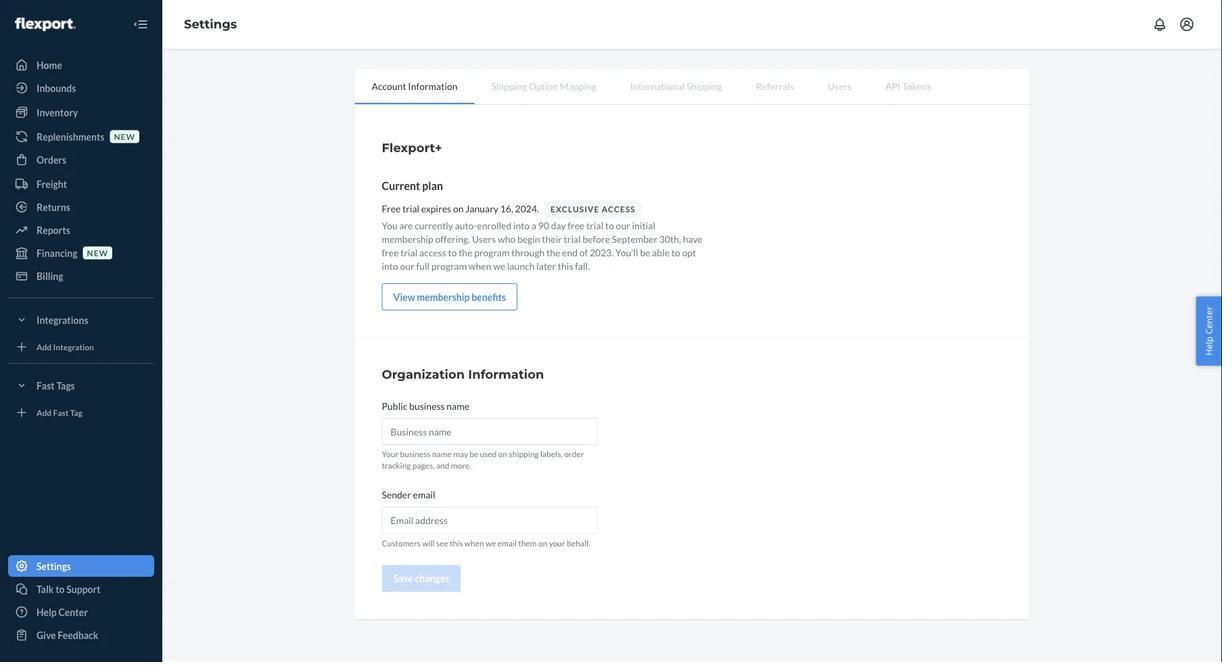 Task type: locate. For each thing, give the bounding box(es) containing it.
on right used
[[498, 449, 507, 459]]

fast inside dropdown button
[[37, 380, 55, 391]]

a
[[532, 219, 536, 231]]

their
[[542, 233, 562, 244]]

the down 'offering.'
[[459, 247, 472, 258]]

0 vertical spatial into
[[513, 219, 530, 231]]

0 vertical spatial help
[[1203, 336, 1215, 356]]

talk to support
[[37, 583, 101, 595]]

on left the 'your'
[[538, 538, 547, 548]]

support
[[66, 583, 101, 595]]

membership
[[382, 233, 433, 244], [417, 291, 470, 303]]

1 vertical spatial membership
[[417, 291, 470, 303]]

0 horizontal spatial shipping
[[491, 80, 527, 92]]

0 vertical spatial this
[[558, 260, 573, 272]]

our down access
[[616, 219, 630, 231]]

help center link
[[8, 601, 154, 623]]

1 vertical spatial we
[[486, 538, 496, 548]]

0 horizontal spatial help
[[37, 606, 57, 618]]

0 horizontal spatial center
[[58, 606, 88, 618]]

end
[[562, 247, 578, 258]]

begin
[[517, 233, 540, 244]]

1 vertical spatial when
[[465, 538, 484, 548]]

help center inside help center link
[[37, 606, 88, 618]]

0 horizontal spatial email
[[413, 489, 435, 500]]

membership down the are at left
[[382, 233, 433, 244]]

0 vertical spatial free
[[568, 219, 585, 231]]

initial
[[632, 219, 655, 231]]

add
[[37, 342, 52, 352], [37, 407, 52, 417]]

users down the enrolled
[[472, 233, 496, 244]]

reports link
[[8, 219, 154, 241]]

1 vertical spatial new
[[87, 248, 108, 258]]

business inside 'your business name may be used on shipping labels, order tracking pages, and more.'
[[400, 449, 431, 459]]

email left them
[[498, 538, 517, 548]]

give feedback button
[[8, 624, 154, 646]]

1 vertical spatial add
[[37, 407, 52, 417]]

fast left tag
[[53, 407, 69, 417]]

customers will see this when we email them on your behalf.
[[382, 538, 590, 548]]

launch
[[507, 260, 535, 272]]

tracking
[[382, 461, 411, 470]]

name down organization information
[[447, 400, 469, 412]]

this right see
[[450, 538, 463, 548]]

business
[[409, 400, 445, 412], [400, 449, 431, 459]]

users tab
[[811, 69, 869, 103]]

your business name may be used on shipping labels, order tracking pages, and more.
[[382, 449, 584, 470]]

0 vertical spatial email
[[413, 489, 435, 500]]

to left opt
[[671, 247, 680, 258]]

talk
[[37, 583, 54, 595]]

to inside "button"
[[56, 583, 65, 595]]

1 horizontal spatial settings link
[[184, 17, 237, 32]]

Business name text field
[[382, 418, 598, 445]]

international shipping tab
[[613, 69, 739, 103]]

api tokens tab
[[869, 69, 948, 103]]

1 shipping from the left
[[491, 80, 527, 92]]

we left launch
[[493, 260, 505, 272]]

orders
[[37, 154, 66, 165]]

labels,
[[540, 449, 563, 459]]

new up orders link
[[114, 131, 135, 141]]

0 vertical spatial new
[[114, 131, 135, 141]]

will
[[422, 538, 435, 548]]

0 vertical spatial when
[[469, 260, 491, 272]]

0 horizontal spatial into
[[382, 260, 398, 272]]

are
[[399, 219, 413, 231]]

0 horizontal spatial this
[[450, 538, 463, 548]]

this
[[558, 260, 573, 272], [450, 538, 463, 548]]

1 horizontal spatial center
[[1203, 306, 1215, 334]]

exclusive access
[[551, 204, 636, 214]]

settings link
[[184, 17, 237, 32], [8, 555, 154, 577]]

add down fast tags
[[37, 407, 52, 417]]

1 horizontal spatial this
[[558, 260, 573, 272]]

business up pages,
[[400, 449, 431, 459]]

api tokens
[[885, 80, 931, 92]]

center inside 'button'
[[1203, 306, 1215, 334]]

our left full
[[400, 260, 414, 272]]

free down exclusive
[[568, 219, 585, 231]]

tag
[[70, 407, 82, 417]]

1 horizontal spatial users
[[828, 80, 852, 92]]

see
[[436, 538, 448, 548]]

information inside tab
[[408, 80, 458, 92]]

membership down full
[[417, 291, 470, 303]]

1 horizontal spatial into
[[513, 219, 530, 231]]

0 horizontal spatial help center
[[37, 606, 88, 618]]

1 vertical spatial users
[[472, 233, 496, 244]]

shipping option mapping
[[491, 80, 597, 92]]

customers
[[382, 538, 421, 548]]

2 horizontal spatial on
[[538, 538, 547, 548]]

close navigation image
[[133, 16, 149, 32]]

1 vertical spatial name
[[432, 449, 452, 459]]

0 vertical spatial information
[[408, 80, 458, 92]]

email
[[413, 489, 435, 500], [498, 538, 517, 548]]

to
[[605, 219, 614, 231], [448, 247, 457, 258], [671, 247, 680, 258], [56, 583, 65, 595]]

to down access
[[605, 219, 614, 231]]

referrals
[[756, 80, 794, 92]]

be right may
[[470, 449, 478, 459]]

freight link
[[8, 173, 154, 195]]

0 horizontal spatial information
[[408, 80, 458, 92]]

add for add integration
[[37, 342, 52, 352]]

information up business name text field
[[468, 367, 544, 381]]

membership inside you are currently auto-enrolled into a 90 day free trial to our initial membership offering. users who begin their trial before september 30th, have free trial access to the program through the end of 2023. you'll be able to opt into our full program when we launch later this fall.
[[382, 233, 433, 244]]

program down access
[[431, 260, 467, 272]]

name up and
[[432, 449, 452, 459]]

name for public business name
[[447, 400, 469, 412]]

fast tags button
[[8, 375, 154, 396]]

1 horizontal spatial settings
[[184, 17, 237, 32]]

1 horizontal spatial information
[[468, 367, 544, 381]]

free down you
[[382, 247, 399, 258]]

on up "auto-"
[[453, 202, 464, 214]]

0 vertical spatial settings link
[[184, 17, 237, 32]]

0 vertical spatial membership
[[382, 233, 433, 244]]

save changes
[[393, 573, 449, 584]]

information for organization information
[[468, 367, 544, 381]]

account information tab
[[355, 69, 474, 104]]

trial up the are at left
[[402, 202, 419, 214]]

1 vertical spatial fast
[[53, 407, 69, 417]]

information for account information
[[408, 80, 458, 92]]

we down email address text box
[[486, 538, 496, 548]]

1 horizontal spatial help center
[[1203, 306, 1215, 356]]

shipping right 'international'
[[686, 80, 722, 92]]

changes
[[415, 573, 449, 584]]

this down end
[[558, 260, 573, 272]]

current plan
[[382, 179, 443, 192]]

0 vertical spatial users
[[828, 80, 852, 92]]

api
[[885, 80, 901, 92]]

information right account
[[408, 80, 458, 92]]

view membership benefits link
[[382, 283, 517, 310]]

view membership benefits button
[[382, 283, 517, 310]]

0 vertical spatial name
[[447, 400, 469, 412]]

open notifications image
[[1152, 16, 1168, 32]]

1 vertical spatial center
[[58, 606, 88, 618]]

through
[[511, 247, 545, 258]]

your
[[549, 538, 565, 548]]

1 horizontal spatial be
[[640, 247, 650, 258]]

name
[[447, 400, 469, 412], [432, 449, 452, 459]]

1 add from the top
[[37, 342, 52, 352]]

the down their
[[546, 247, 560, 258]]

fast left tags
[[37, 380, 55, 391]]

talk to support button
[[8, 578, 154, 600]]

0 vertical spatial settings
[[184, 17, 237, 32]]

be
[[640, 247, 650, 258], [470, 449, 478, 459]]

name inside 'your business name may be used on shipping labels, order tracking pages, and more.'
[[432, 449, 452, 459]]

1 horizontal spatial program
[[474, 247, 510, 258]]

and
[[436, 461, 449, 470]]

be left the able
[[640, 247, 650, 258]]

who
[[498, 233, 516, 244]]

the
[[459, 247, 472, 258], [546, 247, 560, 258]]

trial up full
[[401, 247, 418, 258]]

new for replenishments
[[114, 131, 135, 141]]

new for financing
[[87, 248, 108, 258]]

benefits
[[472, 291, 506, 303]]

1 vertical spatial information
[[468, 367, 544, 381]]

0 horizontal spatial the
[[459, 247, 472, 258]]

users left api
[[828, 80, 852, 92]]

0 horizontal spatial on
[[453, 202, 464, 214]]

into left full
[[382, 260, 398, 272]]

0 horizontal spatial our
[[400, 260, 414, 272]]

help center
[[1203, 306, 1215, 356], [37, 606, 88, 618]]

membership inside button
[[417, 291, 470, 303]]

0 vertical spatial we
[[493, 260, 505, 272]]

fast
[[37, 380, 55, 391], [53, 407, 69, 417]]

program
[[474, 247, 510, 258], [431, 260, 467, 272]]

0 horizontal spatial program
[[431, 260, 467, 272]]

0 horizontal spatial be
[[470, 449, 478, 459]]

save
[[393, 573, 413, 584]]

1 horizontal spatial email
[[498, 538, 517, 548]]

0 vertical spatial business
[[409, 400, 445, 412]]

0 vertical spatial help center
[[1203, 306, 1215, 356]]

shipping left option
[[491, 80, 527, 92]]

current
[[382, 179, 420, 192]]

inbounds
[[37, 82, 76, 94]]

program down who
[[474, 247, 510, 258]]

0 horizontal spatial free
[[382, 247, 399, 258]]

1 horizontal spatial new
[[114, 131, 135, 141]]

2 add from the top
[[37, 407, 52, 417]]

free trial expires on january 16, 2024.
[[382, 202, 539, 214]]

1 vertical spatial on
[[498, 449, 507, 459]]

shipping
[[491, 80, 527, 92], [686, 80, 722, 92]]

tab list
[[355, 69, 1030, 105]]

16,
[[500, 202, 513, 214]]

1 vertical spatial help center
[[37, 606, 88, 618]]

to right talk at the bottom of the page
[[56, 583, 65, 595]]

0 vertical spatial center
[[1203, 306, 1215, 334]]

help center button
[[1196, 296, 1222, 366]]

1 horizontal spatial shipping
[[686, 80, 722, 92]]

add left integration
[[37, 342, 52, 352]]

0 horizontal spatial new
[[87, 248, 108, 258]]

when up benefits
[[469, 260, 491, 272]]

trial
[[402, 202, 419, 214], [586, 219, 603, 231], [564, 233, 581, 244], [401, 247, 418, 258]]

tab list containing account information
[[355, 69, 1030, 105]]

1 horizontal spatial the
[[546, 247, 560, 258]]

0 horizontal spatial settings link
[[8, 555, 154, 577]]

1 horizontal spatial our
[[616, 219, 630, 231]]

help inside 'button'
[[1203, 336, 1215, 356]]

1 vertical spatial program
[[431, 260, 467, 272]]

before
[[583, 233, 610, 244]]

0 vertical spatial be
[[640, 247, 650, 258]]

business down organization on the left bottom of page
[[409, 400, 445, 412]]

1 vertical spatial business
[[400, 449, 431, 459]]

0 horizontal spatial settings
[[37, 560, 71, 572]]

when down email address text box
[[465, 538, 484, 548]]

billing link
[[8, 265, 154, 287]]

when
[[469, 260, 491, 272], [465, 538, 484, 548]]

0 horizontal spatial users
[[472, 233, 496, 244]]

free
[[568, 219, 585, 231], [382, 247, 399, 258]]

1 horizontal spatial on
[[498, 449, 507, 459]]

email right sender
[[413, 489, 435, 500]]

organization information
[[382, 367, 544, 381]]

0 vertical spatial add
[[37, 342, 52, 352]]

0 vertical spatial fast
[[37, 380, 55, 391]]

give
[[37, 629, 56, 641]]

1 vertical spatial be
[[470, 449, 478, 459]]

add integration
[[37, 342, 94, 352]]

1 horizontal spatial help
[[1203, 336, 1215, 356]]

auto-
[[455, 219, 477, 231]]

into left 'a' on the top of page
[[513, 219, 530, 231]]

january
[[465, 202, 498, 214]]

new down reports link
[[87, 248, 108, 258]]



Task type: describe. For each thing, give the bounding box(es) containing it.
tokens
[[902, 80, 931, 92]]

behalf.
[[567, 538, 590, 548]]

financing
[[37, 247, 77, 259]]

sender
[[382, 489, 411, 500]]

help center inside help center 'button'
[[1203, 306, 1215, 356]]

plan
[[422, 179, 443, 192]]

2 shipping from the left
[[686, 80, 722, 92]]

add for add fast tag
[[37, 407, 52, 417]]

have
[[683, 233, 703, 244]]

2023.
[[590, 247, 614, 258]]

2 the from the left
[[546, 247, 560, 258]]

freight
[[37, 178, 67, 190]]

option
[[529, 80, 558, 92]]

add integration link
[[8, 336, 154, 358]]

flexport logo image
[[15, 18, 76, 31]]

referrals tab
[[739, 69, 811, 103]]

be inside you are currently auto-enrolled into a 90 day free trial to our initial membership offering. users who begin their trial before september 30th, have free trial access to the program through the end of 2023. you'll be able to opt into our full program when we launch later this fall.
[[640, 247, 650, 258]]

feedback
[[58, 629, 98, 641]]

Email address text field
[[382, 507, 598, 534]]

0 vertical spatial our
[[616, 219, 630, 231]]

0 vertical spatial on
[[453, 202, 464, 214]]

enrolled
[[477, 219, 511, 231]]

integrations
[[37, 314, 88, 326]]

opt
[[682, 247, 696, 258]]

trial up before
[[586, 219, 603, 231]]

this inside you are currently auto-enrolled into a 90 day free trial to our initial membership offering. users who begin their trial before september 30th, have free trial access to the program through the end of 2023. you'll be able to opt into our full program when we launch later this fall.
[[558, 260, 573, 272]]

business for your
[[400, 449, 431, 459]]

name for your business name may be used on shipping labels, order tracking pages, and more.
[[432, 449, 452, 459]]

30th,
[[659, 233, 681, 244]]

0 vertical spatial program
[[474, 247, 510, 258]]

1 vertical spatial free
[[382, 247, 399, 258]]

them
[[518, 538, 537, 548]]

orders link
[[8, 149, 154, 170]]

flexport+
[[382, 140, 442, 155]]

able
[[652, 247, 670, 258]]

on inside 'your business name may be used on shipping labels, order tracking pages, and more.'
[[498, 449, 507, 459]]

1 horizontal spatial free
[[568, 219, 585, 231]]

day
[[551, 219, 566, 231]]

add fast tag link
[[8, 402, 154, 423]]

mapping
[[560, 80, 597, 92]]

september
[[612, 233, 657, 244]]

1 the from the left
[[459, 247, 472, 258]]

when inside you are currently auto-enrolled into a 90 day free trial to our initial membership offering. users who begin their trial before september 30th, have free trial access to the program through the end of 2023. you'll be able to opt into our full program when we launch later this fall.
[[469, 260, 491, 272]]

1 vertical spatial email
[[498, 538, 517, 548]]

inventory
[[37, 107, 78, 118]]

access
[[419, 247, 446, 258]]

to down 'offering.'
[[448, 247, 457, 258]]

be inside 'your business name may be used on shipping labels, order tracking pages, and more.'
[[470, 449, 478, 459]]

home
[[37, 59, 62, 71]]

may
[[453, 449, 468, 459]]

offering.
[[435, 233, 470, 244]]

international shipping
[[630, 80, 722, 92]]

save changes button
[[382, 565, 461, 592]]

you
[[382, 219, 398, 231]]

1 vertical spatial settings link
[[8, 555, 154, 577]]

access
[[602, 204, 636, 214]]

users inside you are currently auto-enrolled into a 90 day free trial to our initial membership offering. users who begin their trial before september 30th, have free trial access to the program through the end of 2023. you'll be able to opt into our full program when we launch later this fall.
[[472, 233, 496, 244]]

2024.
[[515, 202, 539, 214]]

public
[[382, 400, 407, 412]]

public business name
[[382, 400, 469, 412]]

1 vertical spatial this
[[450, 538, 463, 548]]

1 vertical spatial our
[[400, 260, 414, 272]]

1 vertical spatial into
[[382, 260, 398, 272]]

more.
[[451, 461, 471, 470]]

replenishments
[[37, 131, 104, 142]]

integrations button
[[8, 309, 154, 331]]

full
[[416, 260, 430, 272]]

billing
[[37, 270, 63, 282]]

your
[[382, 449, 399, 459]]

fast tags
[[37, 380, 75, 391]]

trial up end
[[564, 233, 581, 244]]

account
[[372, 80, 406, 92]]

90
[[538, 219, 549, 231]]

order
[[564, 449, 584, 459]]

integration
[[53, 342, 94, 352]]

2 vertical spatial on
[[538, 538, 547, 548]]

1 vertical spatial settings
[[37, 560, 71, 572]]

returns
[[37, 201, 70, 213]]

view
[[393, 291, 415, 303]]

account information
[[372, 80, 458, 92]]

we inside you are currently auto-enrolled into a 90 day free trial to our initial membership offering. users who begin their trial before september 30th, have free trial access to the program through the end of 2023. you'll be able to opt into our full program when we launch later this fall.
[[493, 260, 505, 272]]

inventory link
[[8, 101, 154, 123]]

pages,
[[412, 461, 435, 470]]

business for public
[[409, 400, 445, 412]]

used
[[480, 449, 497, 459]]

international
[[630, 80, 685, 92]]

open account menu image
[[1179, 16, 1195, 32]]

shipping option mapping tab
[[474, 69, 613, 103]]

users inside users tab
[[828, 80, 852, 92]]

home link
[[8, 54, 154, 76]]

tags
[[56, 380, 75, 391]]

you are currently auto-enrolled into a 90 day free trial to our initial membership offering. users who begin their trial before september 30th, have free trial access to the program through the end of 2023. you'll be able to opt into our full program when we launch later this fall.
[[382, 219, 703, 272]]

exclusive
[[551, 204, 600, 214]]

fall.
[[575, 260, 590, 272]]

1 vertical spatial help
[[37, 606, 57, 618]]

organization
[[382, 367, 465, 381]]

returns link
[[8, 196, 154, 218]]

of
[[579, 247, 588, 258]]

free
[[382, 202, 401, 214]]

reports
[[37, 224, 70, 236]]



Task type: vqa. For each thing, say whether or not it's contained in the screenshot.
the left into
yes



